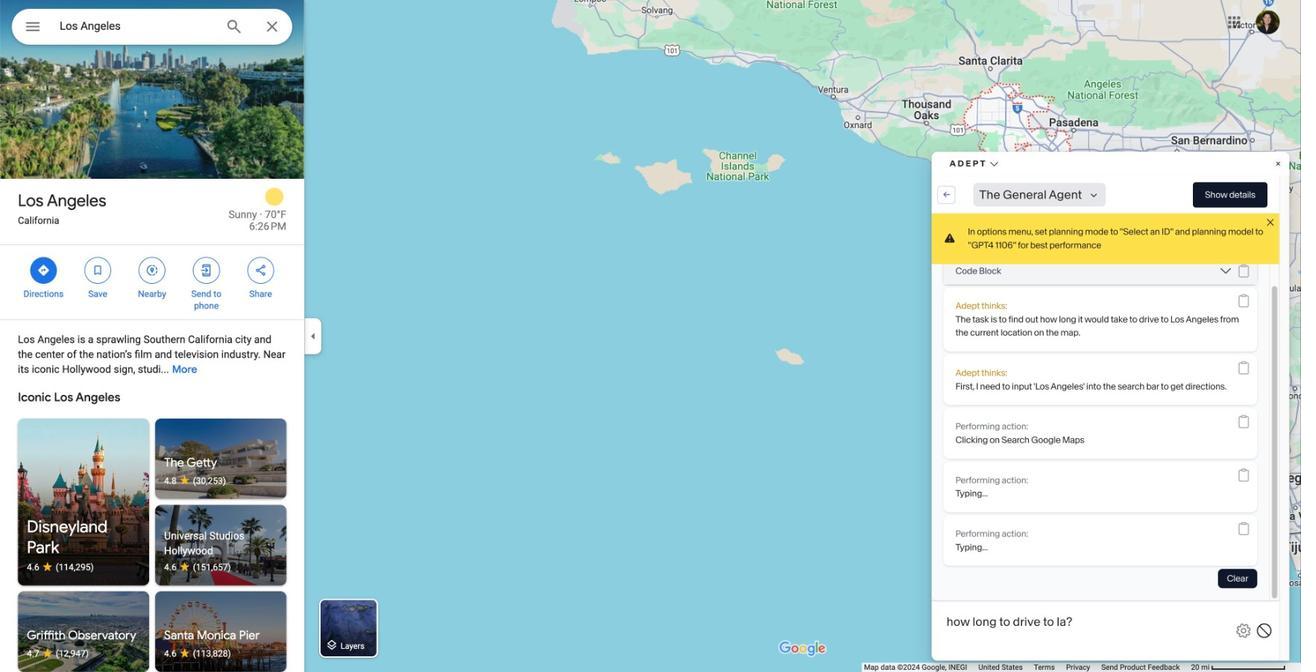 Task type: vqa. For each thing, say whether or not it's contained in the screenshot.
middle 4
no



Task type: describe. For each thing, give the bounding box(es) containing it.
show your location image
[[1270, 572, 1283, 585]]

los angeles weather image
[[263, 185, 286, 209]]

collapse side panel image
[[305, 328, 321, 345]]

universal studios hollywood · 4.6 stars · 151,657 reviews · big movie-themed amusement park image
[[155, 505, 286, 586]]

Los Angeles field
[[12, 9, 292, 49]]

google account: lina lukyantseva  
(lina@adept.ai) image
[[1256, 10, 1280, 34]]

actions for los angeles region
[[0, 245, 304, 320]]

disneyland park · 4.6 stars · 114,295 reviews · famed amusement park with 8 themed lands image
[[18, 419, 149, 586]]

google maps element
[[0, 0, 1302, 673]]

none search field inside google maps element
[[12, 9, 292, 49]]

zoom out image
[[1271, 617, 1282, 629]]



Task type: locate. For each thing, give the bounding box(es) containing it.
none field inside los angeles field
[[60, 17, 213, 35]]

the getty · 4.8 stars · 30,253 reviews · celebrated free venue for art exhibits image
[[155, 419, 286, 500]]

zoom in image
[[1271, 596, 1282, 608]]

griffith observatory · 4.7 stars · 12,947 reviews · planetarium, telescopes & city views image
[[18, 592, 149, 673]]

None field
[[60, 17, 213, 35]]

main content
[[0, 0, 304, 673]]

None search field
[[12, 9, 292, 49]]

santa monica pier · 4.6 stars · 113,828 reviews · popular landmark for rides & restaurants image
[[155, 592, 286, 673]]

show street view coverage image
[[1265, 636, 1287, 658]]



